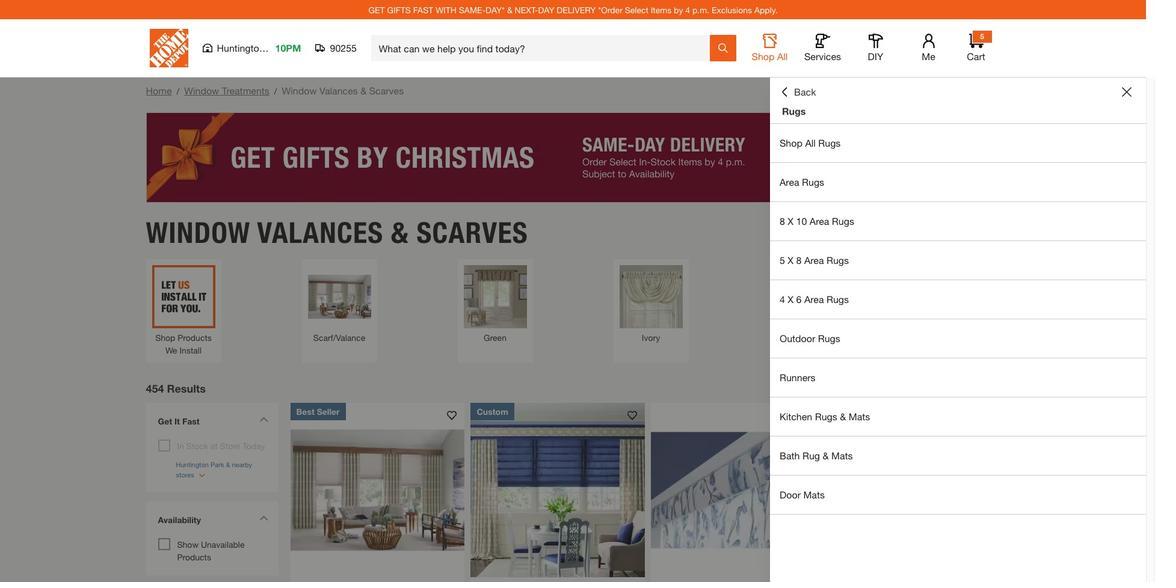 Task type: describe. For each thing, give the bounding box(es) containing it.
home / window treatments / window valances & scarves
[[146, 85, 404, 96]]

kitchen
[[780, 411, 813, 423]]

seller
[[317, 407, 340, 417]]

shop products we install link
[[152, 265, 215, 357]]

multi-colored
[[782, 333, 833, 343]]

4 x 6 area rugs
[[780, 294, 850, 305]]

area rugs
[[780, 176, 825, 188]]

sponsored banner image
[[146, 113, 1001, 203]]

multi-colored link
[[776, 265, 839, 344]]

stock
[[187, 441, 208, 451]]

huntington park
[[217, 42, 287, 54]]

x for 4
[[788, 294, 794, 305]]

custom
[[477, 407, 509, 417]]

10pm
[[275, 42, 301, 54]]

get gifts fast with same-day* & next-day delivery *order select items by 4 p.m. exclusions apply.
[[369, 5, 778, 15]]

drawer close image
[[1123, 87, 1132, 97]]

mats inside "link"
[[804, 489, 825, 501]]

area rugs link
[[771, 163, 1147, 202]]

rug
[[803, 450, 821, 462]]

5 x 8 area rugs
[[780, 255, 850, 266]]

1 / from the left
[[177, 86, 180, 96]]

get
[[158, 416, 172, 427]]

with
[[1051, 390, 1064, 399]]

unavailable
[[201, 540, 245, 550]]

back
[[795, 86, 817, 98]]

& for window valances & scarves
[[391, 215, 409, 250]]

chat
[[1034, 390, 1049, 399]]

shop products we install
[[155, 333, 212, 356]]

day
[[539, 5, 555, 15]]

mats for kitchen rugs & mats
[[849, 411, 871, 423]]

cart 5
[[968, 32, 986, 62]]

multi colored image
[[776, 265, 839, 328]]

shop for shop all
[[752, 51, 775, 62]]

rugs inside 8 x 10 area rugs link
[[833, 216, 855, 227]]

delivery
[[557, 5, 596, 15]]

0 vertical spatial scarves
[[369, 85, 404, 96]]

menu containing shop all rugs
[[771, 124, 1147, 515]]

the home depot logo image
[[150, 29, 188, 67]]

depot
[[1093, 390, 1112, 399]]

products inside shop products we install
[[178, 333, 212, 343]]

fast
[[182, 416, 200, 427]]

area for 10
[[810, 216, 830, 227]]

& for bath rug & mats
[[823, 450, 829, 462]]

shop products we install image
[[152, 265, 215, 328]]

bath rug & mats link
[[771, 437, 1147, 476]]

bath rug & mats
[[780, 450, 853, 462]]

services
[[805, 51, 842, 62]]

green link
[[464, 265, 527, 344]]

cart
[[968, 51, 986, 62]]

exclusions
[[712, 5, 753, 15]]

all for shop all
[[778, 51, 788, 62]]

1 vertical spatial valances
[[257, 215, 384, 250]]

x for 8
[[788, 216, 794, 227]]

in stock at store today
[[177, 441, 265, 451]]

back button
[[780, 86, 817, 98]]

shop for shop all rugs
[[780, 137, 803, 149]]

rugs down back button
[[783, 105, 806, 117]]

6
[[797, 294, 802, 305]]

p.m.
[[693, 5, 710, 15]]

today
[[243, 441, 265, 451]]

outdoor
[[780, 333, 816, 344]]

day*
[[486, 5, 505, 15]]

0 vertical spatial 4
[[686, 5, 691, 15]]

shop all rugs link
[[771, 124, 1147, 163]]

colored
[[803, 333, 833, 343]]

shop all rugs
[[780, 137, 841, 149]]

store
[[220, 441, 240, 451]]

it
[[175, 416, 180, 427]]

in stock at store today link
[[177, 441, 265, 451]]

8 x 10 area rugs
[[780, 216, 855, 227]]

at
[[211, 441, 218, 451]]

What can we help you find today? search field
[[379, 36, 710, 61]]

ivory image
[[620, 265, 683, 328]]

best
[[297, 407, 315, 417]]

in
[[177, 441, 184, 451]]

install
[[180, 345, 202, 356]]

best seller
[[297, 407, 340, 417]]

door
[[780, 489, 801, 501]]

1 vertical spatial home
[[1072, 390, 1091, 399]]

0 vertical spatial valances
[[320, 85, 358, 96]]

select
[[625, 5, 649, 15]]

all for shop all rugs
[[806, 137, 816, 149]]

availability link
[[152, 508, 272, 536]]

feedback link image
[[1140, 204, 1156, 269]]

results
[[167, 382, 206, 395]]

we
[[166, 345, 177, 356]]

x for 5
[[788, 255, 794, 266]]

a
[[1066, 390, 1070, 399]]

454 results
[[146, 382, 206, 395]]

kitchen rugs & mats link
[[771, 398, 1147, 437]]

454
[[146, 382, 164, 395]]

8 x 10 area rugs link
[[771, 202, 1147, 241]]

5 x 8 area rugs link
[[771, 241, 1147, 280]]

1 vertical spatial 5
[[780, 255, 786, 266]]

diy
[[869, 51, 884, 62]]



Task type: vqa. For each thing, say whether or not it's contained in the screenshot.
Stock
yes



Task type: locate. For each thing, give the bounding box(es) containing it.
green
[[484, 333, 507, 343]]

1 horizontal spatial shop
[[752, 51, 775, 62]]

mats up bath rug & mats
[[849, 411, 871, 423]]

expert.
[[1114, 390, 1137, 399]]

canova blackout polyester curtain valance image
[[832, 403, 1007, 578]]

park
[[267, 42, 287, 54]]

90255 button
[[316, 42, 357, 54]]

90255
[[330, 42, 357, 54]]

rugs right outdoor
[[819, 333, 841, 344]]

rugs inside outdoor rugs link
[[819, 333, 841, 344]]

2 horizontal spatial shop
[[780, 137, 803, 149]]

x up 4 x 6 area rugs
[[788, 255, 794, 266]]

rugs inside shop all rugs link
[[819, 137, 841, 149]]

1 vertical spatial shop
[[780, 137, 803, 149]]

home
[[146, 85, 172, 96], [1072, 390, 1091, 399]]

shop all button
[[751, 34, 790, 63]]

1 horizontal spatial scarves
[[417, 215, 528, 250]]

availability
[[158, 515, 201, 525]]

area inside 5 x 8 area rugs link
[[805, 255, 825, 266]]

3 x from the top
[[788, 294, 794, 305]]

products
[[178, 333, 212, 343], [177, 552, 211, 563]]

area for 8
[[805, 255, 825, 266]]

rugs right 6
[[827, 294, 850, 305]]

0 horizontal spatial home
[[146, 85, 172, 96]]

0 vertical spatial all
[[778, 51, 788, 62]]

runners link
[[771, 359, 1147, 397]]

/ right treatments
[[274, 86, 277, 96]]

area right the 10
[[810, 216, 830, 227]]

1 x from the top
[[788, 216, 794, 227]]

chat with a home depot expert.
[[1034, 390, 1137, 399]]

home down the home depot logo
[[146, 85, 172, 96]]

scarves
[[369, 85, 404, 96], [417, 215, 528, 250]]

with
[[436, 5, 457, 15]]

shop down apply.
[[752, 51, 775, 62]]

1 horizontal spatial home
[[1072, 390, 1091, 399]]

4 left 6
[[780, 294, 786, 305]]

1 horizontal spatial 8
[[797, 255, 802, 266]]

1 horizontal spatial /
[[274, 86, 277, 96]]

rugs right kitchen
[[816, 411, 838, 423]]

2 vertical spatial shop
[[155, 333, 175, 343]]

window valances & scarves
[[146, 215, 528, 250]]

area right 6
[[805, 294, 825, 305]]

shop all
[[752, 51, 788, 62]]

rugs inside kitchen rugs & mats link
[[816, 411, 838, 423]]

1 vertical spatial 8
[[797, 255, 802, 266]]

x left 6
[[788, 294, 794, 305]]

&
[[507, 5, 513, 15], [361, 85, 367, 96], [391, 215, 409, 250], [841, 411, 847, 423], [823, 450, 829, 462]]

rugs down 8 x 10 area rugs
[[827, 255, 850, 266]]

products down show
[[177, 552, 211, 563]]

kitchen rugs & mats
[[780, 411, 871, 423]]

0 vertical spatial shop
[[752, 51, 775, 62]]

get
[[369, 5, 385, 15]]

0 vertical spatial home
[[146, 85, 172, 96]]

items
[[651, 5, 672, 15]]

wood cornice image
[[291, 403, 465, 578]]

treatments
[[222, 85, 270, 96]]

/
[[177, 86, 180, 96], [274, 86, 277, 96]]

all up area rugs at the right top of page
[[806, 137, 816, 149]]

5 up 4 x 6 area rugs
[[780, 255, 786, 266]]

get it fast link
[[152, 409, 272, 437]]

window treatments link
[[184, 85, 270, 96]]

8 inside 5 x 8 area rugs link
[[797, 255, 802, 266]]

1 vertical spatial x
[[788, 255, 794, 266]]

2 vertical spatial mats
[[804, 489, 825, 501]]

shop up area rugs at the right top of page
[[780, 137, 803, 149]]

mats right rug
[[832, 450, 853, 462]]

area inside 4 x 6 area rugs link
[[805, 294, 825, 305]]

get it fast
[[158, 416, 200, 427]]

huntington
[[217, 42, 265, 54]]

5 up cart
[[981, 32, 985, 41]]

*order
[[599, 5, 623, 15]]

rugs right the 10
[[833, 216, 855, 227]]

shop inside shop all rugs link
[[780, 137, 803, 149]]

scarf/valance image
[[308, 265, 371, 328]]

fabric cornice image
[[471, 403, 646, 578]]

door mats link
[[771, 476, 1147, 515]]

outdoor rugs
[[780, 333, 841, 344]]

all
[[778, 51, 788, 62], [806, 137, 816, 149]]

runners
[[780, 372, 816, 384]]

1 horizontal spatial all
[[806, 137, 816, 149]]

services button
[[804, 34, 843, 63]]

ivory link
[[620, 265, 683, 344]]

by
[[674, 5, 684, 15]]

rugs
[[783, 105, 806, 117], [819, 137, 841, 149], [803, 176, 825, 188], [833, 216, 855, 227], [827, 255, 850, 266], [827, 294, 850, 305], [819, 333, 841, 344], [816, 411, 838, 423]]

1 vertical spatial products
[[177, 552, 211, 563]]

rugs inside 5 x 8 area rugs link
[[827, 255, 850, 266]]

show unavailable products link
[[177, 540, 245, 563]]

0 vertical spatial 8
[[780, 216, 786, 227]]

door mats
[[780, 489, 825, 501]]

/ right the home link at left top
[[177, 86, 180, 96]]

mats right door
[[804, 489, 825, 501]]

show unavailable products
[[177, 540, 245, 563]]

1 vertical spatial 4
[[780, 294, 786, 305]]

& for kitchen rugs & mats
[[841, 411, 847, 423]]

10
[[797, 216, 808, 227]]

shop for shop products we install
[[155, 333, 175, 343]]

0 horizontal spatial shop
[[155, 333, 175, 343]]

0 horizontal spatial 4
[[686, 5, 691, 15]]

all up back button
[[778, 51, 788, 62]]

0 horizontal spatial /
[[177, 86, 180, 96]]

outdoor rugs link
[[771, 320, 1147, 358]]

area up the 10
[[780, 176, 800, 188]]

1 horizontal spatial 5
[[981, 32, 985, 41]]

rugs inside 4 x 6 area rugs link
[[827, 294, 850, 305]]

1 vertical spatial scarves
[[417, 215, 528, 250]]

2 x from the top
[[788, 255, 794, 266]]

mats for bath rug & mats
[[832, 450, 853, 462]]

8 inside 8 x 10 area rugs link
[[780, 216, 786, 227]]

rod pocket valance image
[[932, 265, 995, 328]]

next-
[[515, 5, 539, 15]]

area inside area rugs link
[[780, 176, 800, 188]]

0 vertical spatial mats
[[849, 411, 871, 423]]

0 vertical spatial 5
[[981, 32, 985, 41]]

bath
[[780, 450, 800, 462]]

0 horizontal spatial 8
[[780, 216, 786, 227]]

0 vertical spatial products
[[178, 333, 212, 343]]

x
[[788, 216, 794, 227], [788, 255, 794, 266], [788, 294, 794, 305]]

scarf/valance link
[[308, 265, 371, 344]]

products up install
[[178, 333, 212, 343]]

green image
[[464, 265, 527, 328]]

diy button
[[857, 34, 896, 63]]

shop up we
[[155, 333, 175, 343]]

1 vertical spatial all
[[806, 137, 816, 149]]

me
[[923, 51, 936, 62]]

gifts
[[387, 5, 411, 15]]

0 vertical spatial x
[[788, 216, 794, 227]]

fast
[[414, 5, 434, 15]]

apply.
[[755, 5, 778, 15]]

rugs down shop all rugs
[[803, 176, 825, 188]]

1 vertical spatial mats
[[832, 450, 853, 462]]

4 right by
[[686, 5, 691, 15]]

valances
[[320, 85, 358, 96], [257, 215, 384, 250]]

show
[[177, 540, 199, 550]]

0 horizontal spatial all
[[778, 51, 788, 62]]

shop inside shop all button
[[752, 51, 775, 62]]

scarf/valance
[[314, 333, 366, 343]]

me button
[[910, 34, 949, 63]]

menu
[[771, 124, 1147, 515]]

products inside show unavailable products
[[177, 552, 211, 563]]

same-
[[459, 5, 486, 15]]

rugs up area rugs at the right top of page
[[819, 137, 841, 149]]

0 horizontal spatial scarves
[[369, 85, 404, 96]]

all inside button
[[778, 51, 788, 62]]

home link
[[146, 85, 172, 96]]

8 up 6
[[797, 255, 802, 266]]

area for 6
[[805, 294, 825, 305]]

ivory
[[642, 333, 661, 343]]

area up 4 x 6 area rugs
[[805, 255, 825, 266]]

0 horizontal spatial 5
[[780, 255, 786, 266]]

contour valance only image
[[652, 403, 826, 578]]

area inside 8 x 10 area rugs link
[[810, 216, 830, 227]]

8 left the 10
[[780, 216, 786, 227]]

1 horizontal spatial 4
[[780, 294, 786, 305]]

5 inside cart 5
[[981, 32, 985, 41]]

home right a
[[1072, 390, 1091, 399]]

2 / from the left
[[274, 86, 277, 96]]

2 vertical spatial x
[[788, 294, 794, 305]]

rugs inside area rugs link
[[803, 176, 825, 188]]

x left the 10
[[788, 216, 794, 227]]

window
[[184, 85, 219, 96], [282, 85, 317, 96], [146, 215, 251, 250]]

4
[[686, 5, 691, 15], [780, 294, 786, 305]]

shop inside shop products we install
[[155, 333, 175, 343]]



